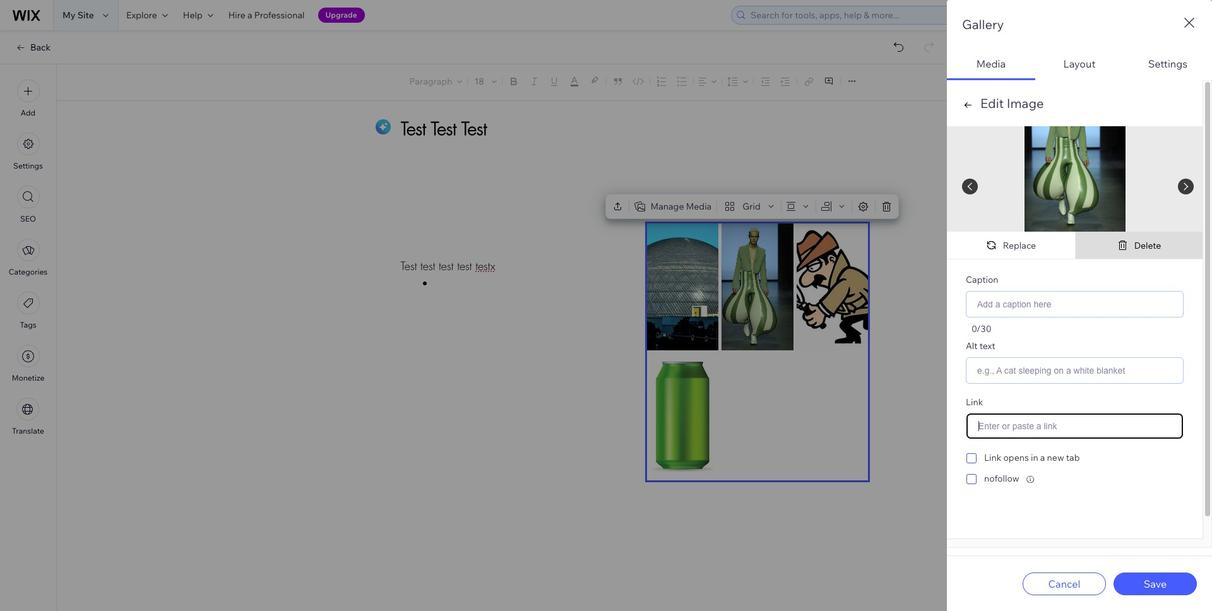 Task type: locate. For each thing, give the bounding box(es) containing it.
manage media button
[[632, 198, 715, 215]]

1 vertical spatial link
[[985, 452, 1002, 464]]

hire
[[228, 9, 246, 21]]

link for link opens in a new tab
[[985, 452, 1002, 464]]

edit image tab list
[[948, 49, 1213, 611]]

media up edit at the top right of page
[[977, 57, 1006, 70]]

seo
[[20, 214, 36, 224]]

site
[[77, 9, 94, 21]]

1 vertical spatial media
[[686, 201, 712, 212]]

link opens in a new tab
[[985, 452, 1080, 464]]

1 horizontal spatial media
[[977, 57, 1006, 70]]

test test test test testx
[[401, 259, 496, 274]]

1 vertical spatial settings button
[[13, 133, 43, 171]]

paragraph
[[410, 76, 453, 87]]

settings
[[1149, 57, 1188, 70], [13, 161, 43, 171]]

1 horizontal spatial settings button
[[1124, 49, 1213, 80]]

cancel
[[1049, 578, 1081, 590], [1049, 578, 1081, 590]]

professional
[[254, 9, 305, 21]]

settings inside "menu"
[[13, 161, 43, 171]]

a right the in
[[1041, 452, 1046, 464]]

tab
[[1067, 452, 1080, 464]]

Add a Catchy Title text field
[[401, 117, 854, 140]]

0 horizontal spatial a
[[248, 9, 252, 21]]

0 horizontal spatial settings
[[13, 161, 43, 171]]

1 vertical spatial a
[[1041, 452, 1046, 464]]

link inside form
[[985, 452, 1002, 464]]

categories button
[[9, 239, 48, 277]]

cancel button
[[1023, 573, 1107, 595], [1023, 573, 1107, 595]]

add button
[[17, 80, 39, 117]]

a right hire
[[248, 9, 252, 21]]

seo button
[[17, 186, 39, 224]]

previous image image
[[963, 178, 978, 194]]

2 horizontal spatial test
[[457, 259, 472, 274]]

media inside edit image tab list
[[977, 57, 1006, 70]]

0 horizontal spatial media
[[686, 201, 712, 212]]

1 horizontal spatial a
[[1041, 452, 1046, 464]]

1 horizontal spatial settings
[[1149, 57, 1188, 70]]

media right manage in the right top of the page
[[686, 201, 712, 212]]

save inside media tab panel
[[1144, 578, 1167, 590]]

0 vertical spatial media
[[977, 57, 1006, 70]]

link up nofollow at bottom right
[[985, 452, 1002, 464]]

a
[[248, 9, 252, 21], [1041, 452, 1046, 464]]

media
[[977, 57, 1006, 70], [686, 201, 712, 212]]

edit
[[981, 95, 1004, 111]]

help button
[[176, 0, 221, 30]]

0 vertical spatial settings button
[[1124, 49, 1213, 80]]

0 horizontal spatial link
[[966, 397, 984, 408]]

1 vertical spatial settings
[[13, 161, 43, 171]]

gallery
[[963, 16, 1005, 32]]

1 horizontal spatial test
[[439, 259, 454, 274]]

testx
[[476, 259, 496, 274]]

alt
[[966, 340, 978, 352]]

settings button
[[1124, 49, 1213, 80], [13, 133, 43, 171]]

1 horizontal spatial link
[[985, 452, 1002, 464]]

save
[[1144, 578, 1167, 590], [1144, 578, 1167, 590]]

manage
[[651, 201, 684, 212]]

save button
[[1114, 573, 1198, 595], [1114, 573, 1198, 595]]

0 horizontal spatial test
[[421, 259, 436, 274]]

next image image
[[1179, 178, 1194, 194]]

opens
[[1004, 452, 1030, 464]]

link
[[966, 397, 984, 408], [985, 452, 1002, 464]]

upgrade button
[[318, 8, 365, 23]]

menu
[[0, 72, 56, 443]]

link down alt
[[966, 397, 984, 408]]

test
[[421, 259, 436, 274], [439, 259, 454, 274], [457, 259, 472, 274]]

upgrade
[[326, 10, 357, 20]]

0 vertical spatial a
[[248, 9, 252, 21]]

0 vertical spatial settings
[[1149, 57, 1188, 70]]

image navigation region
[[948, 80, 1203, 232]]

image link region
[[948, 384, 1203, 497]]

my
[[63, 9, 75, 21]]

media tab panel
[[948, 80, 1213, 611]]

a inside the 'link' form
[[1041, 452, 1046, 464]]

add
[[21, 108, 35, 117]]

0 vertical spatial link
[[966, 397, 984, 408]]

0/30
[[972, 323, 992, 335]]

link form
[[967, 414, 1184, 497]]



Task type: vqa. For each thing, say whether or not it's contained in the screenshot.
Developer
no



Task type: describe. For each thing, give the bounding box(es) containing it.
tags
[[20, 320, 36, 330]]

nofollow
[[985, 473, 1020, 484]]

caption
[[966, 274, 999, 286]]

manage media
[[651, 201, 712, 212]]

Search for tools, apps, help & more... field
[[747, 6, 1039, 24]]

layout button
[[1036, 49, 1124, 80]]

settings inside edit image tab list
[[1149, 57, 1188, 70]]

text
[[980, 340, 996, 352]]

test
[[401, 259, 417, 274]]

delete button
[[1075, 232, 1203, 260]]

3 test from the left
[[457, 259, 472, 274]]

categories
[[9, 267, 48, 277]]

back
[[30, 42, 51, 53]]

monetize button
[[12, 345, 44, 383]]

image
[[1007, 95, 1044, 111]]

Enter or paste a link url field
[[967, 414, 1184, 439]]

1 test from the left
[[421, 259, 436, 274]]

link for link
[[966, 397, 984, 408]]

layout
[[1064, 57, 1096, 70]]

image properties region
[[948, 262, 1203, 384]]

alt text
[[966, 340, 996, 352]]

menu containing add
[[0, 72, 56, 443]]

hire a professional
[[228, 9, 305, 21]]

translate
[[12, 426, 44, 436]]

back button
[[15, 42, 51, 53]]

media button
[[948, 49, 1036, 80]]

2 test from the left
[[439, 259, 454, 274]]

delete
[[1135, 240, 1162, 251]]

cancel inside media tab panel
[[1049, 578, 1081, 590]]

explore
[[126, 9, 157, 21]]

e.g., A cat sleeping on a white blanket field
[[966, 358, 1184, 384]]

new
[[1048, 452, 1065, 464]]

my site
[[63, 9, 94, 21]]

paragraph button
[[407, 73, 465, 90]]

Add a caption here field
[[966, 291, 1184, 318]]

edit image
[[981, 95, 1044, 111]]

in
[[1031, 452, 1039, 464]]

hire a professional link
[[221, 0, 312, 30]]

help
[[183, 9, 203, 21]]

translate button
[[12, 398, 44, 436]]

0 horizontal spatial settings button
[[13, 133, 43, 171]]

replace
[[1004, 240, 1037, 251]]

monetize
[[12, 373, 44, 383]]

tags button
[[17, 292, 39, 330]]

grid button
[[720, 198, 779, 215]]

grid
[[743, 201, 761, 212]]



